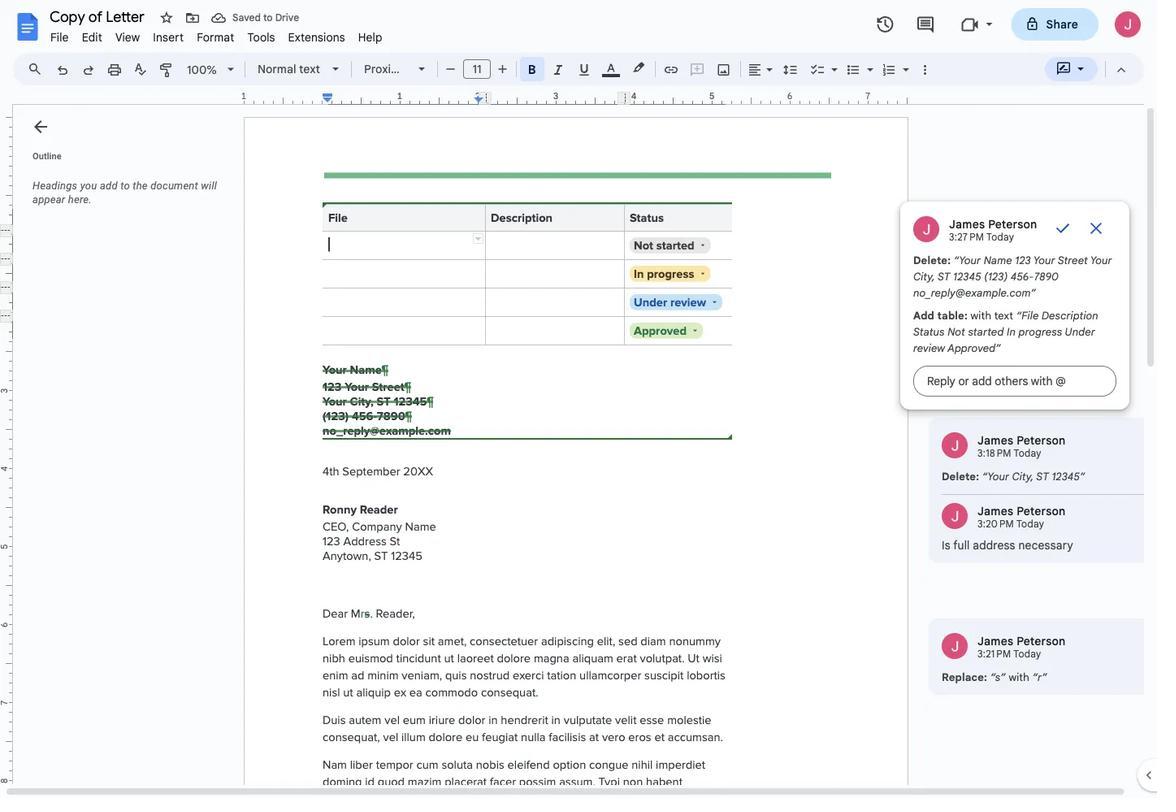 Task type: locate. For each thing, give the bounding box(es) containing it.
james
[[949, 217, 985, 231], [978, 433, 1014, 447], [978, 504, 1014, 518], [978, 634, 1014, 648]]

james peterson image up 'replace:' at the bottom right of the page
[[942, 633, 968, 659]]

1 horizontal spatial your
[[1091, 254, 1112, 267]]

james peterson image
[[913, 216, 939, 242], [942, 503, 968, 529]]

james up delete: "your city, st 12345"
[[978, 433, 1014, 447]]

0 vertical spatial delete:
[[913, 254, 951, 267]]

1 vertical spatial delete:
[[942, 470, 979, 483]]

delete:
[[913, 254, 951, 267], [942, 470, 979, 483]]

james for james peterson 3:20 pm today
[[978, 504, 1014, 518]]

0 horizontal spatial "your
[[954, 254, 981, 267]]

appear
[[33, 193, 65, 206]]

with left "r"
[[1009, 670, 1030, 683]]

main toolbar
[[48, 0, 938, 631]]

"your down 3:18 pm
[[982, 470, 1010, 483]]

outline
[[33, 151, 62, 161]]

checklist menu image
[[827, 59, 838, 64]]

normal
[[258, 62, 296, 76]]

peterson up "r"
[[1017, 634, 1066, 648]]

0 vertical spatial james peterson image
[[913, 216, 939, 242]]

peterson up 12345"
[[1017, 433, 1066, 447]]

normal text
[[258, 62, 320, 76]]

text up in
[[994, 309, 1014, 322]]

"your
[[954, 254, 981, 267], [982, 470, 1010, 483]]

is
[[942, 538, 951, 552]]

peterson for james peterson 3:20 pm today
[[1017, 504, 1066, 518]]

under
[[1065, 325, 1095, 338]]

review
[[913, 341, 945, 354]]

add table: with text
[[913, 309, 1016, 322]]

not
[[948, 325, 965, 338]]

st left 12345 on the top right of the page
[[938, 270, 950, 283]]

application
[[0, 0, 1157, 798]]

1 horizontal spatial to
[[263, 12, 273, 24]]

"r"
[[1033, 670, 1047, 683]]

click to select borders image
[[473, 233, 484, 244]]

james inside james peterson 3:21 pm today
[[978, 634, 1014, 648]]

james peterson image for james peterson 3:21 pm today
[[942, 633, 968, 659]]

james peterson 3:21 pm today
[[978, 634, 1066, 660]]

james peterson 3:27 pm today
[[949, 217, 1037, 243]]

james peterson image
[[942, 432, 968, 458], [942, 633, 968, 659]]

1 james peterson image from the top
[[942, 432, 968, 458]]

today
[[987, 231, 1015, 243], [1014, 447, 1042, 460], [1017, 518, 1044, 530], [1014, 648, 1041, 660]]

0 horizontal spatial text
[[299, 62, 320, 76]]

address
[[973, 538, 1016, 552]]

peterson inside james peterson 3:27 pm today
[[988, 217, 1037, 231]]

menu bar containing file
[[44, 21, 389, 48]]

james peterson image for james peterson 3:20 pm today
[[942, 503, 968, 529]]

james peterson image for james peterson 3:27 pm today
[[913, 216, 939, 242]]

today inside james peterson 3:20 pm today
[[1017, 518, 1044, 530]]

delete: down the "3:27 pm"
[[913, 254, 951, 267]]

1 vertical spatial with
[[1009, 670, 1030, 683]]

city,
[[913, 270, 935, 283], [1012, 470, 1034, 483]]

file
[[50, 30, 69, 44]]

3:20 pm
[[978, 518, 1014, 530]]

0 vertical spatial text
[[299, 62, 320, 76]]

james peterson image left the "3:27 pm"
[[913, 216, 939, 242]]

you
[[80, 180, 97, 192]]

james peterson image up full
[[942, 503, 968, 529]]

st left 12345"
[[1036, 470, 1049, 483]]

Menus field
[[20, 58, 56, 80]]

"your up 12345 on the top right of the page
[[954, 254, 981, 267]]

peterson inside james peterson 3:20 pm today
[[1017, 504, 1066, 518]]

today up delete: "your city, st 12345"
[[1014, 447, 1042, 460]]

progress
[[1019, 325, 1062, 338]]

description
[[1042, 309, 1099, 322]]

1 horizontal spatial with
[[1009, 670, 1030, 683]]

7890
[[1034, 270, 1059, 283]]

to
[[263, 12, 273, 24], [120, 180, 130, 192]]

the
[[133, 180, 148, 192]]

0 horizontal spatial james peterson image
[[913, 216, 939, 242]]

document
[[151, 180, 198, 192]]

document outline element
[[13, 105, 234, 785]]

insert
[[153, 30, 184, 44]]

0 vertical spatial "your
[[954, 254, 981, 267]]

3:18 pm
[[978, 447, 1012, 460]]

0 vertical spatial st
[[938, 270, 950, 283]]

city, inside the "your name 123 your street your city, st 12345 (123) 456-7890 no_reply@example.com"
[[913, 270, 935, 283]]

1 vertical spatial james peterson image
[[942, 633, 968, 659]]

123
[[1015, 254, 1031, 267]]

with
[[971, 309, 992, 322], [1009, 670, 1030, 683]]

application containing share
[[0, 0, 1157, 798]]

0 horizontal spatial st
[[938, 270, 950, 283]]

text down extensions on the top of page
[[299, 62, 320, 76]]

today inside james peterson 3:18 pm today
[[1014, 447, 1042, 460]]

today up "r"
[[1014, 648, 1041, 660]]

your right street
[[1091, 254, 1112, 267]]

delete: down 3:18 pm
[[942, 470, 979, 483]]

replace: "s" with "r"
[[942, 670, 1047, 683]]

james up name
[[949, 217, 985, 231]]

today for james peterson 3:20 pm today
[[1017, 518, 1044, 530]]

james for james peterson 3:27 pm today
[[949, 217, 985, 231]]

james up replace: "s" with "r"
[[978, 634, 1014, 648]]

0 vertical spatial to
[[263, 12, 273, 24]]

street
[[1058, 254, 1088, 267]]

insert image image
[[715, 58, 733, 80]]

0 horizontal spatial with
[[971, 309, 992, 322]]

peterson inside james peterson 3:21 pm today
[[1017, 634, 1066, 648]]

1 vertical spatial james peterson image
[[942, 503, 968, 529]]

james for james peterson 3:21 pm today
[[978, 634, 1014, 648]]

today inside james peterson 3:27 pm today
[[987, 231, 1015, 243]]

status
[[913, 325, 945, 338]]

3:21 pm
[[978, 648, 1011, 660]]

with up started
[[971, 309, 992, 322]]

text
[[299, 62, 320, 76], [994, 309, 1014, 322]]

today for james peterson 3:18 pm today
[[1014, 447, 1042, 460]]

text color image
[[602, 58, 620, 77]]

Zoom field
[[180, 58, 241, 82]]

1 horizontal spatial james peterson image
[[942, 503, 968, 529]]

st
[[938, 270, 950, 283], [1036, 470, 1049, 483]]

outline heading
[[13, 150, 234, 172]]

james peterson image left 3:18 pm
[[942, 432, 968, 458]]

1 vertical spatial to
[[120, 180, 130, 192]]

Font size text field
[[464, 59, 490, 79]]

to left the
[[120, 180, 130, 192]]

peterson
[[988, 217, 1037, 231], [1017, 433, 1066, 447], [1017, 504, 1066, 518], [1017, 634, 1066, 648]]

will
[[201, 180, 217, 192]]

today up name
[[987, 231, 1015, 243]]

your up 7890
[[1034, 254, 1055, 267]]

peterson inside james peterson 3:18 pm today
[[1017, 433, 1066, 447]]

0 horizontal spatial your
[[1034, 254, 1055, 267]]

edit menu item
[[75, 28, 109, 47]]

today inside james peterson 3:21 pm today
[[1014, 648, 1041, 660]]

Reply field
[[913, 366, 1117, 397]]

today up the necessary
[[1017, 518, 1044, 530]]

tools menu item
[[241, 28, 282, 47]]

12345
[[953, 270, 981, 283]]

1 vertical spatial city,
[[1012, 470, 1034, 483]]

proxima nova
[[364, 62, 438, 76]]

list containing james peterson
[[900, 202, 1157, 695]]

2 james peterson image from the top
[[942, 633, 968, 659]]

peterson up the 123
[[988, 217, 1037, 231]]

your
[[1034, 254, 1055, 267], [1091, 254, 1112, 267]]

font list. proxima nova selected. option
[[364, 58, 438, 80]]

here.
[[68, 193, 92, 206]]

list
[[900, 202, 1157, 695]]

saved to drive
[[232, 12, 299, 24]]

view
[[115, 30, 140, 44]]

james inside james peterson 3:20 pm today
[[978, 504, 1014, 518]]

to inside button
[[263, 12, 273, 24]]

proxima
[[364, 62, 407, 76]]

peterson for james peterson 3:27 pm today
[[988, 217, 1037, 231]]

city, up add
[[913, 270, 935, 283]]

1 vertical spatial text
[[994, 309, 1014, 322]]

peterson for james peterson 3:21 pm today
[[1017, 634, 1066, 648]]

city, down james peterson 3:18 pm today
[[1012, 470, 1034, 483]]

0 vertical spatial with
[[971, 309, 992, 322]]

1 horizontal spatial "your
[[982, 470, 1010, 483]]

is full address necessary
[[942, 538, 1074, 552]]

james inside james peterson 3:27 pm today
[[949, 217, 985, 231]]

0 horizontal spatial city,
[[913, 270, 935, 283]]

1
[[241, 91, 246, 102]]

to left drive
[[263, 12, 273, 24]]

0 vertical spatial city,
[[913, 270, 935, 283]]

menu bar
[[44, 21, 389, 48]]

Zoom text field
[[183, 59, 222, 81]]

james inside james peterson 3:18 pm today
[[978, 433, 1014, 447]]

0 horizontal spatial to
[[120, 180, 130, 192]]

in
[[1007, 325, 1016, 338]]

delete: for delete: "your city, st 12345"
[[942, 470, 979, 483]]

0 vertical spatial james peterson image
[[942, 432, 968, 458]]

peterson up the necessary
[[1017, 504, 1066, 518]]

1 horizontal spatial city,
[[1012, 470, 1034, 483]]

1 vertical spatial st
[[1036, 470, 1049, 483]]

james up address
[[978, 504, 1014, 518]]

Font size field
[[463, 59, 497, 80]]

456-
[[1011, 270, 1034, 283]]

format
[[197, 30, 234, 44]]

today for james peterson 3:21 pm today
[[1014, 648, 1041, 660]]

started
[[968, 325, 1004, 338]]



Task type: describe. For each thing, give the bounding box(es) containing it.
james for james peterson 3:18 pm today
[[978, 433, 1014, 447]]

help
[[358, 30, 382, 44]]

delete: for delete:
[[913, 254, 951, 267]]

"your inside the "your name 123 your street your city, st 12345 (123) 456-7890 no_reply@example.com"
[[954, 254, 981, 267]]

no_reply@example.com"
[[913, 286, 1036, 299]]

view menu item
[[109, 28, 147, 47]]

"your name 123 your street your city, st 12345 (123) 456-7890 no_reply@example.com"
[[913, 254, 1112, 299]]

james peterson image for james peterson 3:18 pm today
[[942, 432, 968, 458]]

james peterson 3:18 pm today
[[978, 433, 1066, 460]]

(123)
[[984, 270, 1008, 283]]

headings you add to the document will appear here.
[[33, 180, 217, 206]]

name
[[984, 254, 1012, 267]]

format menu item
[[190, 28, 241, 47]]

file menu item
[[44, 28, 75, 47]]

share
[[1046, 17, 1078, 31]]

"file
[[1016, 309, 1039, 322]]

tools
[[247, 30, 275, 44]]

james peterson 3:20 pm today
[[978, 504, 1066, 530]]

to inside headings you add to the document will appear here.
[[120, 180, 130, 192]]

bulleted list menu image
[[863, 59, 874, 64]]

"s"
[[990, 670, 1006, 683]]

1 vertical spatial "your
[[982, 470, 1010, 483]]

2 your from the left
[[1091, 254, 1112, 267]]

text inside option
[[299, 62, 320, 76]]

help menu item
[[352, 28, 389, 47]]

with for "s"
[[1009, 670, 1030, 683]]

drive
[[275, 12, 299, 24]]

Star checkbox
[[155, 7, 178, 29]]

edit
[[82, 30, 102, 44]]

3:27 pm
[[949, 231, 984, 243]]

Rename text field
[[44, 7, 154, 26]]

full
[[954, 538, 970, 552]]

12345"
[[1052, 470, 1085, 483]]

today for james peterson 3:27 pm today
[[987, 231, 1015, 243]]

st inside the "your name 123 your street your city, st 12345 (123) 456-7890 no_reply@example.com"
[[938, 270, 950, 283]]

1 horizontal spatial text
[[994, 309, 1014, 322]]

menu bar inside menu bar banner
[[44, 21, 389, 48]]

saved
[[232, 12, 261, 24]]

approved"
[[948, 341, 1001, 354]]

styles list. normal text selected. option
[[258, 58, 323, 80]]

list inside application
[[900, 202, 1157, 695]]

1 horizontal spatial st
[[1036, 470, 1049, 483]]

menu bar banner
[[0, 0, 1157, 798]]

1 your from the left
[[1034, 254, 1055, 267]]

add
[[100, 180, 118, 192]]

table:
[[938, 309, 968, 322]]

necessary
[[1019, 538, 1074, 552]]

line & paragraph spacing image
[[781, 58, 800, 80]]

delete: "your city, st 12345"
[[942, 470, 1085, 483]]

replace:
[[942, 670, 988, 683]]

saved to drive button
[[207, 7, 303, 29]]

peterson for james peterson 3:18 pm today
[[1017, 433, 1066, 447]]

numbered list menu image
[[899, 59, 909, 64]]

extensions menu item
[[282, 28, 352, 47]]

share button
[[1011, 8, 1099, 41]]

mode and view toolbar
[[1044, 53, 1135, 85]]

with for table:
[[971, 309, 992, 322]]

add
[[913, 309, 935, 322]]

"file description status not started in progress under review approved"
[[913, 309, 1099, 354]]

extensions
[[288, 30, 345, 44]]

insert menu item
[[147, 28, 190, 47]]

highlight color image
[[630, 58, 648, 77]]

headings
[[33, 180, 77, 192]]

nova
[[410, 62, 438, 76]]



Task type: vqa. For each thing, say whether or not it's contained in the screenshot.
Nova
yes



